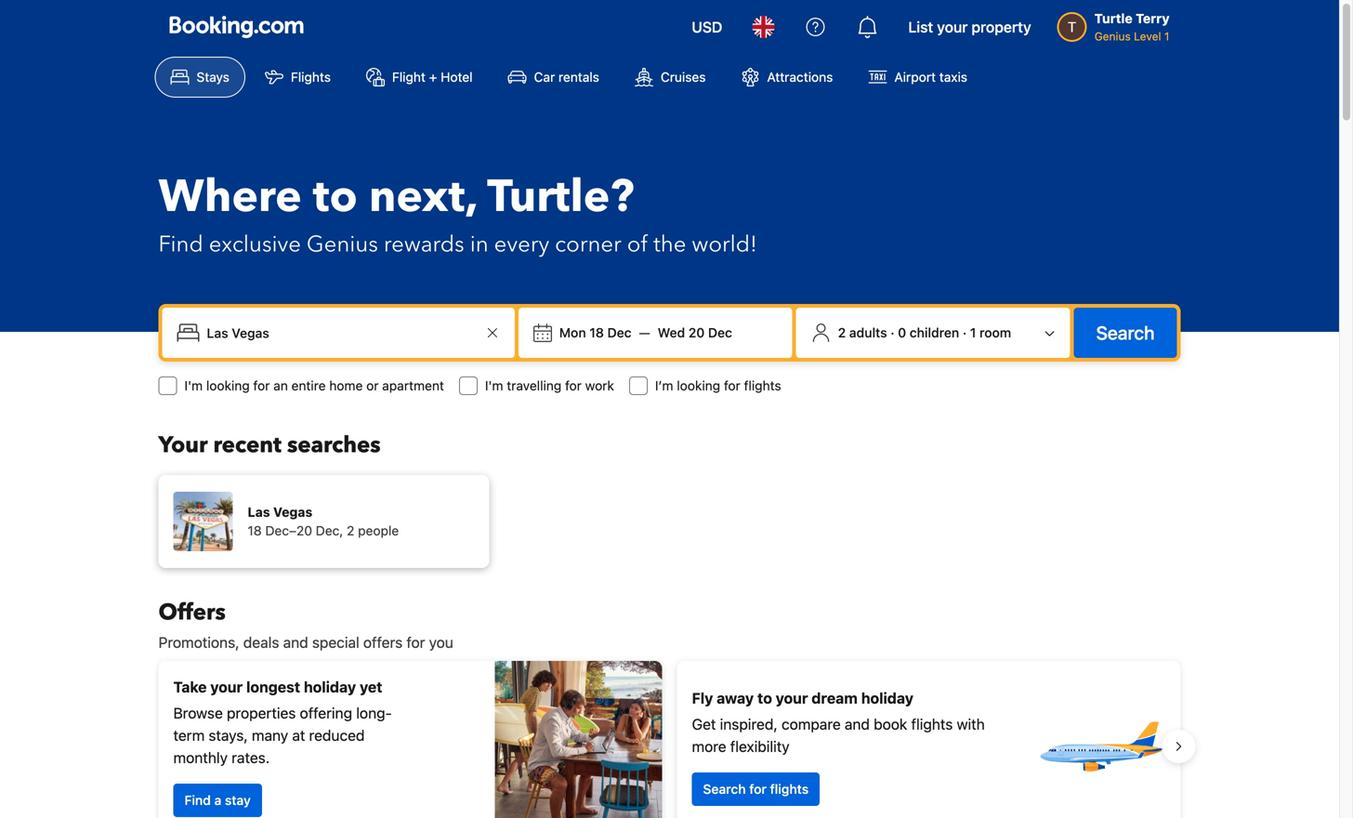 Task type: vqa. For each thing, say whether or not it's contained in the screenshot.
Your
yes



Task type: describe. For each thing, give the bounding box(es) containing it.
0
[[898, 325, 907, 340]]

room
[[980, 325, 1012, 340]]

attractions
[[768, 69, 834, 85]]

turtle
[[1095, 11, 1133, 26]]

offers
[[159, 597, 226, 628]]

1 inside turtle terry genius level 1
[[1165, 30, 1170, 43]]

usd button
[[681, 5, 734, 49]]

stay
[[225, 793, 251, 808]]

offers
[[364, 634, 403, 651]]

your
[[159, 430, 208, 461]]

rentals
[[559, 69, 600, 85]]

an
[[274, 378, 288, 393]]

20
[[689, 325, 705, 340]]

stays
[[197, 69, 230, 85]]

2 adults · 0 children · 1 room
[[839, 325, 1012, 340]]

home
[[329, 378, 363, 393]]

holiday inside take your longest holiday yet browse properties offering long- term stays, many at reduced monthly rates.
[[304, 678, 356, 696]]

corner
[[555, 229, 622, 260]]

attractions link
[[726, 57, 849, 98]]

2 · from the left
[[963, 325, 967, 340]]

2 vertical spatial flights
[[770, 782, 809, 797]]

adults
[[850, 325, 888, 340]]

get
[[692, 716, 716, 733]]

—
[[639, 325, 651, 340]]

property
[[972, 18, 1032, 36]]

2 adults · 0 children · 1 room button
[[804, 315, 1063, 351]]

las
[[248, 504, 270, 520]]

mon 18 dec — wed 20 dec
[[560, 325, 733, 340]]

i'm travelling for work
[[485, 378, 615, 393]]

where to next, turtle? find exclusive genius rewards in every corner of the world!
[[159, 166, 758, 260]]

browse
[[173, 704, 223, 722]]

take
[[173, 678, 207, 696]]

cruises
[[661, 69, 706, 85]]

deals
[[243, 634, 279, 651]]

search for flights link
[[692, 773, 820, 806]]

flight + hotel link
[[351, 57, 489, 98]]

cruises link
[[619, 57, 722, 98]]

dec,
[[316, 523, 343, 538]]

people
[[358, 523, 399, 538]]

mon 18 dec button
[[552, 316, 639, 350]]

to inside 'where to next, turtle? find exclusive genius rewards in every corner of the world!'
[[313, 166, 358, 227]]

search button
[[1075, 308, 1178, 358]]

and inside fly away to your dream holiday get inspired, compare and book flights with more flexibility
[[845, 716, 870, 733]]

search for search for flights
[[703, 782, 746, 797]]

book
[[874, 716, 908, 733]]

find a stay
[[185, 793, 251, 808]]

rates.
[[232, 749, 270, 767]]

1 inside "2 adults · 0 children · 1 room" dropdown button
[[971, 325, 977, 340]]

airport taxis
[[895, 69, 968, 85]]

list your property
[[909, 18, 1032, 36]]

at
[[292, 727, 305, 744]]

i'm looking for flights
[[656, 378, 782, 393]]

looking for i'm
[[206, 378, 250, 393]]

for inside 'region'
[[750, 782, 767, 797]]

terry
[[1137, 11, 1170, 26]]

take your longest holiday yet browse properties offering long- term stays, many at reduced monthly rates.
[[173, 678, 392, 767]]

1 · from the left
[[891, 325, 895, 340]]

reduced
[[309, 727, 365, 744]]

fly away to your dream holiday image
[[1036, 682, 1167, 812]]

i'm for i'm looking for an entire home or apartment
[[185, 378, 203, 393]]

usd
[[692, 18, 723, 36]]

list your property link
[[898, 5, 1043, 49]]

or
[[367, 378, 379, 393]]

stays,
[[209, 727, 248, 744]]

i'm
[[656, 378, 674, 393]]

longest
[[246, 678, 300, 696]]

+
[[429, 69, 437, 85]]

2 inside "2 adults · 0 children · 1 room" dropdown button
[[839, 325, 846, 340]]

term
[[173, 727, 205, 744]]

you
[[429, 634, 454, 651]]

special
[[312, 634, 360, 651]]

your for take
[[210, 678, 243, 696]]

airport
[[895, 69, 937, 85]]

apartment
[[382, 378, 444, 393]]

find inside 'where to next, turtle? find exclusive genius rewards in every corner of the world!'
[[159, 229, 203, 260]]

2 dec from the left
[[709, 325, 733, 340]]



Task type: locate. For each thing, give the bounding box(es) containing it.
turtle?
[[487, 166, 635, 227]]

holiday up offering
[[304, 678, 356, 696]]

booking.com image
[[170, 16, 304, 38]]

18 down "las"
[[248, 523, 262, 538]]

1 horizontal spatial 2
[[839, 325, 846, 340]]

airport taxis link
[[853, 57, 984, 98]]

1 horizontal spatial dec
[[709, 325, 733, 340]]

vegas
[[273, 504, 313, 520]]

for left an
[[253, 378, 270, 393]]

your inside fly away to your dream holiday get inspired, compare and book flights with more flexibility
[[776, 690, 809, 707]]

1 looking from the left
[[206, 378, 250, 393]]

looking right i'm
[[677, 378, 721, 393]]

of
[[627, 229, 648, 260]]

fly
[[692, 690, 714, 707]]

your account menu turtle terry genius level 1 element
[[1058, 2, 1178, 45]]

0 vertical spatial and
[[283, 634, 308, 651]]

1 left room
[[971, 325, 977, 340]]

and left book
[[845, 716, 870, 733]]

2 left "adults"
[[839, 325, 846, 340]]

where
[[159, 166, 302, 227]]

1 horizontal spatial holiday
[[862, 690, 914, 707]]

stays link
[[155, 57, 245, 98]]

inspired,
[[720, 716, 778, 733]]

1 horizontal spatial to
[[758, 690, 773, 707]]

more
[[692, 738, 727, 756]]

1 horizontal spatial 1
[[1165, 30, 1170, 43]]

find
[[159, 229, 203, 260], [185, 793, 211, 808]]

and inside offers promotions, deals and special offers for you
[[283, 634, 308, 651]]

genius inside 'where to next, turtle? find exclusive genius rewards in every corner of the world!'
[[307, 229, 378, 260]]

long-
[[356, 704, 392, 722]]

2 right dec,
[[347, 523, 355, 538]]

1 horizontal spatial ·
[[963, 325, 967, 340]]

0 horizontal spatial 18
[[248, 523, 262, 538]]

the
[[654, 229, 687, 260]]

dec
[[608, 325, 632, 340], [709, 325, 733, 340]]

1 vertical spatial flights
[[912, 716, 953, 733]]

offering
[[300, 704, 352, 722]]

wed
[[658, 325, 686, 340]]

car rentals
[[534, 69, 600, 85]]

· left 0
[[891, 325, 895, 340]]

your
[[938, 18, 968, 36], [210, 678, 243, 696], [776, 690, 809, 707]]

take your longest holiday yet image
[[495, 661, 663, 818]]

search for search
[[1097, 322, 1155, 344]]

your right take
[[210, 678, 243, 696]]

your for list
[[938, 18, 968, 36]]

1 vertical spatial 2
[[347, 523, 355, 538]]

rewards
[[384, 229, 465, 260]]

holiday
[[304, 678, 356, 696], [862, 690, 914, 707]]

find down where
[[159, 229, 203, 260]]

flights
[[291, 69, 331, 85]]

1 vertical spatial find
[[185, 793, 211, 808]]

car
[[534, 69, 555, 85]]

0 horizontal spatial to
[[313, 166, 358, 227]]

properties
[[227, 704, 296, 722]]

for for an
[[253, 378, 270, 393]]

to right away in the bottom of the page
[[758, 690, 773, 707]]

2 i'm from the left
[[485, 378, 504, 393]]

2 inside las vegas 18 dec–20 dec, 2 people
[[347, 523, 355, 538]]

your right list
[[938, 18, 968, 36]]

travelling
[[507, 378, 562, 393]]

i'm for i'm travelling for work
[[485, 378, 504, 393]]

0 vertical spatial 18
[[590, 325, 604, 340]]

and right deals
[[283, 634, 308, 651]]

1 horizontal spatial i'm
[[485, 378, 504, 393]]

your recent searches
[[159, 430, 381, 461]]

for for work
[[565, 378, 582, 393]]

level
[[1135, 30, 1162, 43]]

world!
[[692, 229, 758, 260]]

Where are you going? field
[[199, 316, 482, 350]]

recent
[[213, 430, 282, 461]]

genius left rewards
[[307, 229, 378, 260]]

dec–20
[[265, 523, 312, 538]]

for down flexibility
[[750, 782, 767, 797]]

0 horizontal spatial genius
[[307, 229, 378, 260]]

i'm looking for an entire home or apartment
[[185, 378, 444, 393]]

region containing take your longest holiday yet
[[144, 654, 1196, 818]]

work
[[586, 378, 615, 393]]

2 looking from the left
[[677, 378, 721, 393]]

2 horizontal spatial your
[[938, 18, 968, 36]]

0 vertical spatial search
[[1097, 322, 1155, 344]]

flights inside fly away to your dream holiday get inspired, compare and book flights with more flexibility
[[912, 716, 953, 733]]

0 horizontal spatial looking
[[206, 378, 250, 393]]

looking for i'm
[[677, 378, 721, 393]]

0 vertical spatial genius
[[1095, 30, 1132, 43]]

1 horizontal spatial and
[[845, 716, 870, 733]]

1 horizontal spatial search
[[1097, 322, 1155, 344]]

0 horizontal spatial dec
[[608, 325, 632, 340]]

monthly
[[173, 749, 228, 767]]

·
[[891, 325, 895, 340], [963, 325, 967, 340]]

a
[[214, 793, 222, 808]]

for left the you
[[407, 634, 425, 651]]

0 horizontal spatial 1
[[971, 325, 977, 340]]

search for flights
[[703, 782, 809, 797]]

to inside fly away to your dream holiday get inspired, compare and book flights with more flexibility
[[758, 690, 773, 707]]

0 horizontal spatial and
[[283, 634, 308, 651]]

car rentals link
[[492, 57, 616, 98]]

yet
[[360, 678, 383, 696]]

genius inside turtle terry genius level 1
[[1095, 30, 1132, 43]]

18 right mon
[[590, 325, 604, 340]]

0 vertical spatial 1
[[1165, 30, 1170, 43]]

exclusive
[[209, 229, 301, 260]]

for inside offers promotions, deals and special offers for you
[[407, 634, 425, 651]]

0 vertical spatial to
[[313, 166, 358, 227]]

0 vertical spatial find
[[159, 229, 203, 260]]

holiday up book
[[862, 690, 914, 707]]

offers promotions, deals and special offers for you
[[159, 597, 454, 651]]

0 horizontal spatial search
[[703, 782, 746, 797]]

1 vertical spatial search
[[703, 782, 746, 797]]

find inside 'region'
[[185, 793, 211, 808]]

1 vertical spatial 18
[[248, 523, 262, 538]]

1 i'm from the left
[[185, 378, 203, 393]]

i'm up your
[[185, 378, 203, 393]]

to
[[313, 166, 358, 227], [758, 690, 773, 707]]

for
[[253, 378, 270, 393], [565, 378, 582, 393], [724, 378, 741, 393], [407, 634, 425, 651], [750, 782, 767, 797]]

i'm left travelling at left
[[485, 378, 504, 393]]

flights
[[744, 378, 782, 393], [912, 716, 953, 733], [770, 782, 809, 797]]

for for flights
[[724, 378, 741, 393]]

with
[[957, 716, 986, 733]]

2
[[839, 325, 846, 340], [347, 523, 355, 538]]

entire
[[292, 378, 326, 393]]

for left work
[[565, 378, 582, 393]]

for down wed 20 dec button
[[724, 378, 741, 393]]

i'm
[[185, 378, 203, 393], [485, 378, 504, 393]]

0 horizontal spatial i'm
[[185, 378, 203, 393]]

· right children
[[963, 325, 967, 340]]

1 vertical spatial and
[[845, 716, 870, 733]]

children
[[910, 325, 960, 340]]

searches
[[287, 430, 381, 461]]

list
[[909, 18, 934, 36]]

your up compare
[[776, 690, 809, 707]]

flight
[[392, 69, 426, 85]]

18 inside las vegas 18 dec–20 dec, 2 people
[[248, 523, 262, 538]]

many
[[252, 727, 288, 744]]

every
[[494, 229, 550, 260]]

1 horizontal spatial genius
[[1095, 30, 1132, 43]]

1 horizontal spatial your
[[776, 690, 809, 707]]

region
[[144, 654, 1196, 818]]

flight + hotel
[[392, 69, 473, 85]]

0 horizontal spatial holiday
[[304, 678, 356, 696]]

hotel
[[441, 69, 473, 85]]

flights link
[[249, 57, 347, 98]]

mon
[[560, 325, 586, 340]]

holiday inside fly away to your dream holiday get inspired, compare and book flights with more flexibility
[[862, 690, 914, 707]]

dec right 20
[[709, 325, 733, 340]]

your inside take your longest holiday yet browse properties offering long- term stays, many at reduced monthly rates.
[[210, 678, 243, 696]]

0 vertical spatial flights
[[744, 378, 782, 393]]

0 horizontal spatial 2
[[347, 523, 355, 538]]

next,
[[369, 166, 477, 227]]

looking
[[206, 378, 250, 393], [677, 378, 721, 393]]

looking left an
[[206, 378, 250, 393]]

find a stay link
[[173, 784, 262, 817]]

1 right level
[[1165, 30, 1170, 43]]

and
[[283, 634, 308, 651], [845, 716, 870, 733]]

las vegas 18 dec–20 dec, 2 people
[[248, 504, 399, 538]]

promotions,
[[159, 634, 240, 651]]

in
[[470, 229, 489, 260]]

1 horizontal spatial 18
[[590, 325, 604, 340]]

0 horizontal spatial your
[[210, 678, 243, 696]]

0 vertical spatial 2
[[839, 325, 846, 340]]

turtle terry genius level 1
[[1095, 11, 1170, 43]]

1 horizontal spatial looking
[[677, 378, 721, 393]]

to left next,
[[313, 166, 358, 227]]

search inside button
[[1097, 322, 1155, 344]]

dream
[[812, 690, 858, 707]]

1 vertical spatial genius
[[307, 229, 378, 260]]

1 dec from the left
[[608, 325, 632, 340]]

taxis
[[940, 69, 968, 85]]

search inside 'region'
[[703, 782, 746, 797]]

find left a
[[185, 793, 211, 808]]

18
[[590, 325, 604, 340], [248, 523, 262, 538]]

0 horizontal spatial ·
[[891, 325, 895, 340]]

dec left —
[[608, 325, 632, 340]]

genius down turtle
[[1095, 30, 1132, 43]]

1
[[1165, 30, 1170, 43], [971, 325, 977, 340]]

1 vertical spatial 1
[[971, 325, 977, 340]]

fly away to your dream holiday get inspired, compare and book flights with more flexibility
[[692, 690, 986, 756]]

1 vertical spatial to
[[758, 690, 773, 707]]



